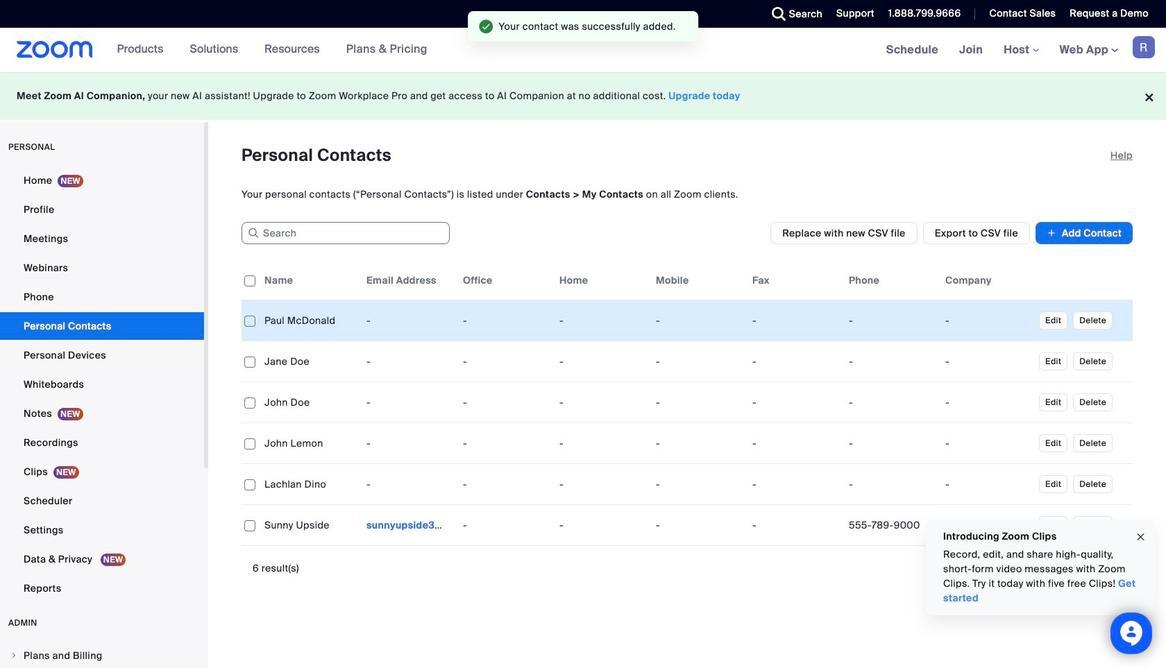 Task type: vqa. For each thing, say whether or not it's contained in the screenshot.
"product information" NAVIGATION
yes



Task type: locate. For each thing, give the bounding box(es) containing it.
add image
[[1047, 226, 1057, 240]]

banner
[[0, 28, 1167, 73]]

close image
[[1135, 530, 1146, 545]]

application
[[242, 261, 1133, 546]]

right image
[[10, 652, 18, 660]]

product information navigation
[[107, 28, 438, 72]]

menu item
[[0, 643, 204, 669]]

cell
[[844, 307, 940, 335], [940, 307, 1037, 335], [844, 348, 940, 376], [940, 348, 1037, 376], [844, 389, 940, 417], [940, 389, 1037, 417], [844, 430, 940, 458], [940, 430, 1037, 458], [844, 471, 940, 499], [940, 471, 1037, 499], [361, 512, 458, 540], [844, 512, 940, 540], [940, 512, 1037, 540]]

Search Contacts Input text field
[[242, 222, 450, 244]]

zoom logo image
[[17, 41, 93, 58]]

footer
[[0, 72, 1167, 120]]



Task type: describe. For each thing, give the bounding box(es) containing it.
personal menu menu
[[0, 167, 204, 604]]

meetings navigation
[[876, 28, 1167, 73]]

success image
[[479, 19, 493, 33]]

profile picture image
[[1133, 36, 1155, 58]]



